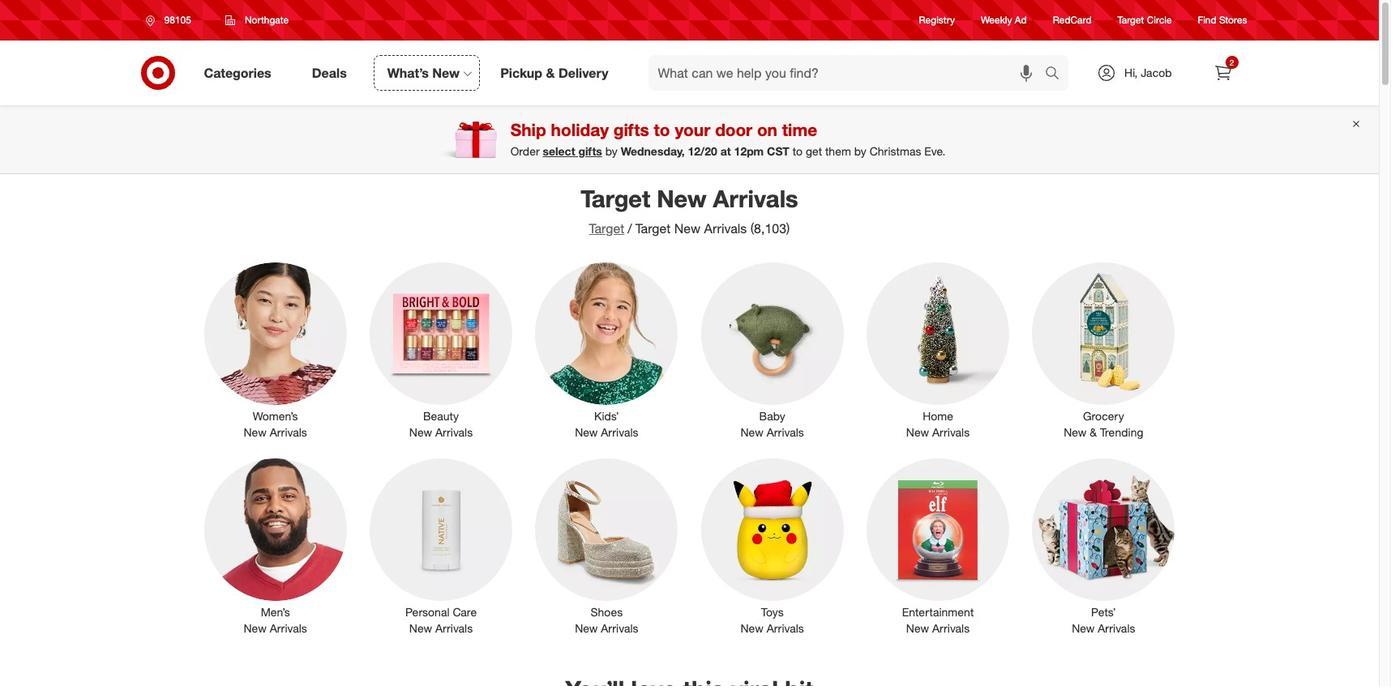 Task type: locate. For each thing, give the bounding box(es) containing it.
arrivals for shoes
[[601, 622, 638, 636]]

arrivals for entertainment
[[932, 622, 970, 636]]

new inside 'grocery new & trending'
[[1064, 426, 1087, 439]]

12/20
[[688, 144, 717, 158]]

arrivals inside home new arrivals
[[932, 426, 970, 439]]

98105 button
[[135, 6, 208, 35]]

hi,
[[1124, 66, 1138, 79]]

arrivals down women's
[[270, 426, 307, 439]]

what's new link
[[374, 55, 480, 91]]

new inside women's new arrivals
[[244, 426, 267, 439]]

new down women's
[[244, 426, 267, 439]]

grocery
[[1083, 409, 1124, 423]]

at
[[720, 144, 731, 158]]

personal care new arrivals
[[405, 606, 477, 636]]

arrivals inside women's new arrivals
[[270, 426, 307, 439]]

circle
[[1147, 14, 1172, 26]]

new for beauty
[[409, 426, 432, 439]]

arrivals down home
[[932, 426, 970, 439]]

shoes
[[591, 606, 623, 619]]

shoes new arrivals
[[575, 606, 638, 636]]

pickup
[[500, 65, 542, 81]]

new down entertainment
[[906, 622, 929, 636]]

arrivals inside the 'beauty new arrivals'
[[435, 426, 473, 439]]

kids'
[[594, 409, 619, 423]]

arrivals inside pets' new arrivals
[[1098, 622, 1135, 636]]

2 by from the left
[[854, 144, 866, 158]]

gifts
[[614, 119, 649, 140], [578, 144, 602, 158]]

1 by from the left
[[605, 144, 618, 158]]

trending
[[1100, 426, 1143, 439]]

98105
[[164, 14, 191, 26]]

1 horizontal spatial by
[[854, 144, 866, 158]]

arrivals up (8,103)
[[713, 184, 798, 213]]

gifts up wednesday,
[[614, 119, 649, 140]]

new inside pets' new arrivals
[[1072, 622, 1095, 636]]

&
[[546, 65, 555, 81], [1090, 426, 1097, 439]]

deals link
[[298, 55, 367, 91]]

arrivals for pets'
[[1098, 622, 1135, 636]]

baby
[[759, 409, 785, 423]]

weekly ad
[[981, 14, 1027, 26]]

& down the grocery
[[1090, 426, 1097, 439]]

ship holiday gifts to your door on time order select gifts by wednesday, 12/20 at 12pm cst to get them by christmas eve.
[[510, 119, 945, 158]]

arrivals for target
[[713, 184, 798, 213]]

new inside the 'beauty new arrivals'
[[409, 426, 432, 439]]

What can we help you find? suggestions appear below search field
[[648, 55, 1049, 91]]

women's new arrivals
[[244, 409, 307, 439]]

registry link
[[919, 13, 955, 27]]

arrivals for kids'
[[601, 426, 638, 439]]

target up "target" 'link'
[[581, 184, 650, 213]]

new down kids'
[[575, 426, 598, 439]]

arrivals inside men's new arrivals
[[270, 622, 307, 636]]

new right /
[[674, 220, 700, 237]]

new inside 'kids' new arrivals'
[[575, 426, 598, 439]]

order
[[510, 144, 540, 158]]

arrivals down men's
[[270, 622, 307, 636]]

christmas
[[870, 144, 921, 158]]

men's new arrivals
[[244, 606, 307, 636]]

new down the personal
[[409, 622, 432, 636]]

new
[[432, 65, 460, 81], [657, 184, 707, 213], [674, 220, 700, 237], [244, 426, 267, 439], [409, 426, 432, 439], [575, 426, 598, 439], [741, 426, 763, 439], [906, 426, 929, 439], [1064, 426, 1087, 439], [244, 622, 267, 636], [409, 622, 432, 636], [575, 622, 598, 636], [741, 622, 763, 636], [906, 622, 929, 636], [1072, 622, 1095, 636]]

arrivals for beauty
[[435, 426, 473, 439]]

find
[[1198, 14, 1217, 26]]

new down toys
[[741, 622, 763, 636]]

to up wednesday,
[[654, 119, 670, 140]]

target left circle
[[1118, 14, 1144, 26]]

1 vertical spatial to
[[793, 144, 803, 158]]

1 horizontal spatial gifts
[[614, 119, 649, 140]]

1 horizontal spatial &
[[1090, 426, 1097, 439]]

new down home
[[906, 426, 929, 439]]

arrivals down pets'
[[1098, 622, 1135, 636]]

new for shoes
[[575, 622, 598, 636]]

new for grocery
[[1064, 426, 1087, 439]]

search
[[1038, 66, 1077, 82]]

target
[[1118, 14, 1144, 26], [581, 184, 650, 213], [589, 220, 624, 237], [635, 220, 671, 237]]

0 vertical spatial &
[[546, 65, 555, 81]]

target circle link
[[1118, 13, 1172, 27]]

by down holiday
[[605, 144, 618, 158]]

wednesday,
[[621, 144, 685, 158]]

find stores link
[[1198, 13, 1247, 27]]

arrivals inside toys new arrivals
[[767, 622, 804, 636]]

0 horizontal spatial gifts
[[578, 144, 602, 158]]

arrivals inside 'baby new arrivals'
[[767, 426, 804, 439]]

2
[[1230, 58, 1234, 67]]

arrivals inside the entertainment new arrivals
[[932, 622, 970, 636]]

new down baby
[[741, 426, 763, 439]]

arrivals down shoes
[[601, 622, 638, 636]]

new down shoes
[[575, 622, 598, 636]]

arrivals inside shoes new arrivals
[[601, 622, 638, 636]]

target circle
[[1118, 14, 1172, 26]]

home new arrivals
[[906, 409, 970, 439]]

eve.
[[924, 144, 945, 158]]

new inside shoes new arrivals
[[575, 622, 598, 636]]

categories
[[204, 65, 271, 81]]

new for pets'
[[1072, 622, 1095, 636]]

0 vertical spatial to
[[654, 119, 670, 140]]

time
[[782, 119, 817, 140]]

beauty
[[423, 409, 459, 423]]

new inside toys new arrivals
[[741, 622, 763, 636]]

new down men's
[[244, 622, 267, 636]]

new inside the entertainment new arrivals
[[906, 622, 929, 636]]

arrivals down beauty
[[435, 426, 473, 439]]

new inside men's new arrivals
[[244, 622, 267, 636]]

gifts down holiday
[[578, 144, 602, 158]]

arrivals
[[713, 184, 798, 213], [704, 220, 747, 237], [270, 426, 307, 439], [435, 426, 473, 439], [601, 426, 638, 439], [767, 426, 804, 439], [932, 426, 970, 439], [270, 622, 307, 636], [435, 622, 473, 636], [601, 622, 638, 636], [767, 622, 804, 636], [932, 622, 970, 636], [1098, 622, 1135, 636]]

pickup & delivery link
[[487, 55, 629, 91]]

new for home
[[906, 426, 929, 439]]

& right pickup
[[546, 65, 555, 81]]

new down 12/20
[[657, 184, 707, 213]]

arrivals down care
[[435, 622, 473, 636]]

new inside home new arrivals
[[906, 426, 929, 439]]

new down pets'
[[1072, 622, 1095, 636]]

baby new arrivals
[[741, 409, 804, 439]]

new down beauty
[[409, 426, 432, 439]]

new for men's
[[244, 622, 267, 636]]

0 horizontal spatial by
[[605, 144, 618, 158]]

by
[[605, 144, 618, 158], [854, 144, 866, 158]]

registry
[[919, 14, 955, 26]]

to left get
[[793, 144, 803, 158]]

new down the grocery
[[1064, 426, 1087, 439]]

& inside 'grocery new & trending'
[[1090, 426, 1097, 439]]

2 link
[[1205, 55, 1241, 91]]

0 horizontal spatial to
[[654, 119, 670, 140]]

new right what's
[[432, 65, 460, 81]]

new inside the personal care new arrivals
[[409, 622, 432, 636]]

to
[[654, 119, 670, 140], [793, 144, 803, 158]]

toys
[[761, 606, 784, 619]]

arrivals down baby
[[767, 426, 804, 439]]

new inside 'baby new arrivals'
[[741, 426, 763, 439]]

by right them
[[854, 144, 866, 158]]

new for women's
[[244, 426, 267, 439]]

arrivals inside 'kids' new arrivals'
[[601, 426, 638, 439]]

1 vertical spatial gifts
[[578, 144, 602, 158]]

arrivals down kids'
[[601, 426, 638, 439]]

arrivals down entertainment
[[932, 622, 970, 636]]

arrivals down toys
[[767, 622, 804, 636]]

1 vertical spatial &
[[1090, 426, 1097, 439]]



Task type: describe. For each thing, give the bounding box(es) containing it.
arrivals for baby
[[767, 426, 804, 439]]

target right /
[[635, 220, 671, 237]]

new for kids'
[[575, 426, 598, 439]]

your
[[675, 119, 710, 140]]

northgate
[[245, 14, 289, 26]]

them
[[825, 144, 851, 158]]

personal
[[405, 606, 450, 619]]

0 vertical spatial gifts
[[614, 119, 649, 140]]

arrivals left (8,103)
[[704, 220, 747, 237]]

target left /
[[589, 220, 624, 237]]

what's
[[387, 65, 429, 81]]

new for what's
[[432, 65, 460, 81]]

entertainment
[[902, 606, 974, 619]]

what's new
[[387, 65, 460, 81]]

entertainment new arrivals
[[902, 606, 974, 636]]

arrivals for toys
[[767, 622, 804, 636]]

find stores
[[1198, 14, 1247, 26]]

hi, jacob
[[1124, 66, 1172, 79]]

target link
[[589, 220, 624, 237]]

cst
[[767, 144, 789, 158]]

jacob
[[1141, 66, 1172, 79]]

men's
[[261, 606, 290, 619]]

on
[[757, 119, 777, 140]]

stores
[[1219, 14, 1247, 26]]

arrivals inside the personal care new arrivals
[[435, 622, 473, 636]]

care
[[453, 606, 477, 619]]

pets' new arrivals
[[1072, 606, 1135, 636]]

northgate button
[[215, 6, 299, 35]]

home
[[923, 409, 953, 423]]

arrivals for women's
[[270, 426, 307, 439]]

new for target
[[657, 184, 707, 213]]

kids' new arrivals
[[575, 409, 638, 439]]

weekly
[[981, 14, 1012, 26]]

toys new arrivals
[[741, 606, 804, 636]]

(8,103)
[[750, 220, 790, 237]]

arrivals for home
[[932, 426, 970, 439]]

door
[[715, 119, 752, 140]]

ship
[[510, 119, 546, 140]]

new for toys
[[741, 622, 763, 636]]

new for baby
[[741, 426, 763, 439]]

search button
[[1038, 55, 1077, 94]]

delivery
[[558, 65, 608, 81]]

redcard link
[[1053, 13, 1092, 27]]

categories link
[[190, 55, 292, 91]]

ad
[[1015, 14, 1027, 26]]

beauty new arrivals
[[409, 409, 473, 439]]

12pm
[[734, 144, 764, 158]]

pickup & delivery
[[500, 65, 608, 81]]

women's
[[253, 409, 298, 423]]

grocery new & trending
[[1064, 409, 1143, 439]]

arrivals for men's
[[270, 622, 307, 636]]

select
[[543, 144, 575, 158]]

pets'
[[1091, 606, 1116, 619]]

0 horizontal spatial &
[[546, 65, 555, 81]]

holiday
[[551, 119, 609, 140]]

target new arrivals target / target new arrivals (8,103)
[[581, 184, 798, 237]]

get
[[806, 144, 822, 158]]

weekly ad link
[[981, 13, 1027, 27]]

redcard
[[1053, 14, 1092, 26]]

1 horizontal spatial to
[[793, 144, 803, 158]]

/
[[628, 220, 632, 237]]

deals
[[312, 65, 347, 81]]

new for entertainment
[[906, 622, 929, 636]]



Task type: vqa. For each thing, say whether or not it's contained in the screenshot.


